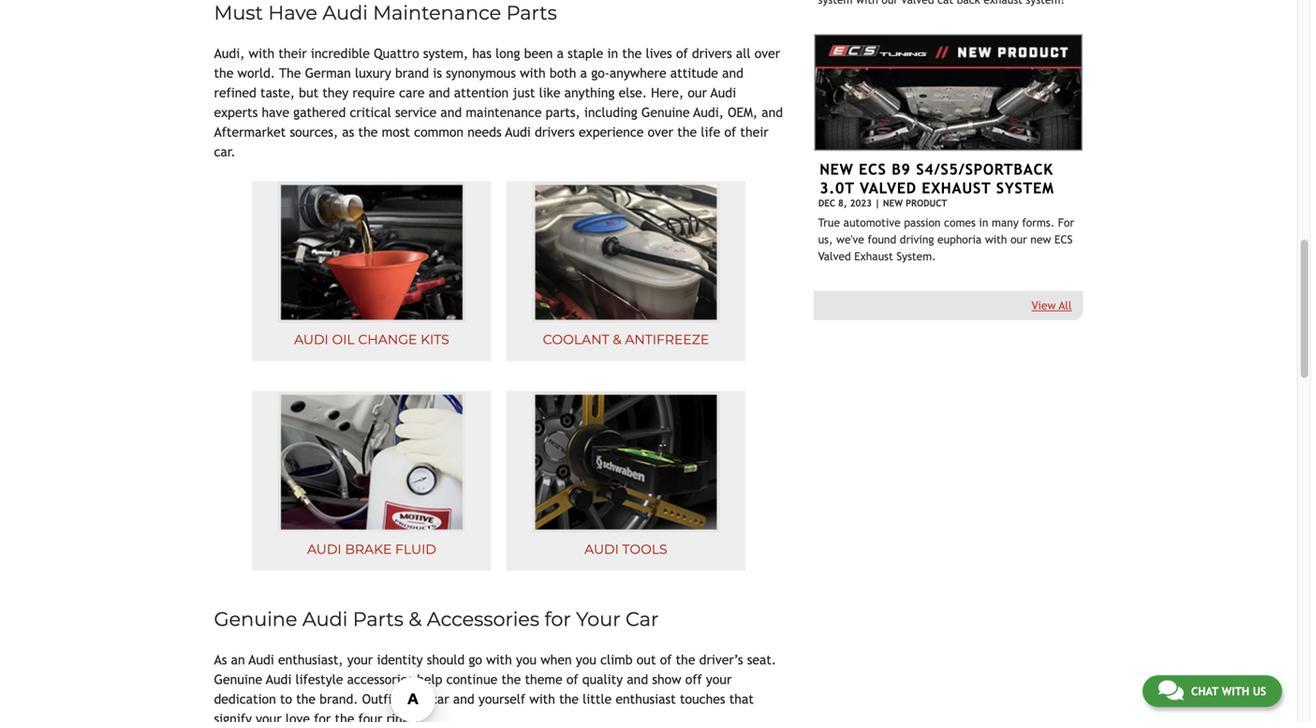 Task type: vqa. For each thing, say whether or not it's contained in the screenshot.
"Availability: In Stock" related to Rennline Wheel Spacer Kit - 7mm
no



Task type: locate. For each thing, give the bounding box(es) containing it.
new
[[1031, 233, 1051, 246]]

a
[[557, 46, 564, 61], [580, 66, 587, 81]]

ecs down for
[[1055, 233, 1073, 246]]

1 horizontal spatial for
[[545, 607, 571, 631]]

your down to
[[256, 711, 282, 722]]

your down driver's
[[706, 672, 732, 687]]

sources,
[[290, 125, 338, 140]]

you up "quality" at the left
[[576, 652, 597, 667]]

your up accessories
[[347, 652, 373, 667]]

car.
[[214, 144, 236, 159]]

exhaust up product
[[922, 179, 991, 197]]

0 horizontal spatial their
[[279, 46, 307, 61]]

needs
[[468, 125, 502, 140]]

with left us at the right
[[1222, 685, 1250, 698]]

0 vertical spatial a
[[557, 46, 564, 61]]

a left "go-"
[[580, 66, 587, 81]]

with
[[249, 46, 275, 61], [520, 66, 546, 81], [985, 233, 1007, 246], [486, 652, 512, 667], [1222, 685, 1250, 698], [529, 692, 555, 707]]

0 vertical spatial genuine
[[642, 105, 690, 120]]

1 horizontal spatial our
[[1011, 233, 1027, 246]]

must have audi maintenance parts
[[214, 1, 557, 24]]

audi left tools
[[585, 541, 619, 557]]

and up the enthusiast
[[627, 672, 648, 687]]

3.0t
[[820, 179, 855, 197]]

has
[[472, 46, 492, 61]]

audi, up world.
[[214, 46, 245, 61]]

help
[[417, 672, 443, 687]]

1 horizontal spatial audi,
[[694, 105, 724, 120]]

system
[[997, 179, 1054, 197]]

all
[[736, 46, 751, 61]]

genuine up an
[[214, 607, 297, 631]]

exhaust down found on the top right
[[855, 250, 893, 263]]

audi up oem,
[[711, 85, 736, 100]]

in up "go-"
[[607, 46, 618, 61]]

1 horizontal spatial valved
[[860, 179, 917, 197]]

genuine down an
[[214, 672, 262, 687]]

valved up the new
[[860, 179, 917, 197]]

0 vertical spatial their
[[279, 46, 307, 61]]

1 horizontal spatial &
[[613, 332, 622, 348]]

genuine down here,
[[642, 105, 690, 120]]

0 vertical spatial parts
[[506, 1, 557, 24]]

audi up incredible
[[323, 1, 368, 24]]

for
[[545, 607, 571, 631], [314, 711, 331, 722]]

passion
[[904, 216, 941, 229]]

audi tools link
[[506, 391, 746, 571]]

their
[[279, 46, 307, 61], [740, 125, 769, 140]]

with inside new ecs b9 s4/s5/sportback 3.0t valved exhaust system dec 8, 2023 | new product true automotive passion comes in many forms. for us, we've found driving euphoria with our new ecs valved exhaust system.
[[985, 233, 1007, 246]]

1 vertical spatial our
[[1011, 233, 1027, 246]]

0 vertical spatial audi,
[[214, 46, 245, 61]]

valved
[[860, 179, 917, 197], [818, 250, 851, 263]]

audi,
[[214, 46, 245, 61], [694, 105, 724, 120]]

rings.
[[386, 711, 419, 722]]

attitude
[[670, 66, 718, 81]]

our down attitude
[[688, 85, 707, 100]]

show
[[652, 672, 682, 687]]

with down theme
[[529, 692, 555, 707]]

require
[[353, 85, 395, 100]]

and up common
[[441, 105, 462, 120]]

with down the many
[[985, 233, 1007, 246]]

with up world.
[[249, 46, 275, 61]]

valved down us,
[[818, 250, 851, 263]]

1 horizontal spatial you
[[576, 652, 597, 667]]

1 vertical spatial for
[[314, 711, 331, 722]]

of right out
[[660, 652, 672, 667]]

audi left brake at the bottom left of the page
[[307, 541, 342, 557]]

brand.
[[320, 692, 358, 707]]

0 horizontal spatial you
[[516, 652, 537, 667]]

refined
[[214, 85, 257, 100]]

& up identity
[[409, 607, 422, 631]]

of
[[676, 46, 688, 61], [725, 125, 736, 140], [660, 652, 672, 667], [567, 672, 578, 687]]

for left your
[[545, 607, 571, 631]]

and
[[722, 66, 744, 81], [429, 85, 450, 100], [441, 105, 462, 120], [762, 105, 783, 120], [627, 672, 648, 687], [453, 692, 475, 707]]

a up 'both'
[[557, 46, 564, 61]]

0 horizontal spatial exhaust
[[855, 250, 893, 263]]

new
[[820, 161, 854, 178]]

& right coolant
[[613, 332, 622, 348]]

drivers up attitude
[[692, 46, 732, 61]]

yourself
[[479, 692, 526, 707]]

audi up enthusiast,
[[302, 607, 348, 631]]

1 vertical spatial over
[[648, 125, 674, 140]]

oem,
[[728, 105, 758, 120]]

just
[[513, 85, 535, 100]]

ecs left b9
[[859, 161, 887, 178]]

|
[[875, 198, 880, 208]]

0 vertical spatial exhaust
[[922, 179, 991, 197]]

signify
[[214, 711, 252, 722]]

with right go
[[486, 652, 512, 667]]

long
[[496, 46, 520, 61]]

parts up been
[[506, 1, 557, 24]]

go
[[469, 652, 482, 667]]

1 horizontal spatial exhaust
[[922, 179, 991, 197]]

love
[[286, 711, 310, 722]]

0 horizontal spatial over
[[648, 125, 674, 140]]

view
[[1032, 299, 1056, 312]]

over down here,
[[648, 125, 674, 140]]

have
[[262, 105, 289, 120]]

0 vertical spatial &
[[613, 332, 622, 348]]

audi, up 'life'
[[694, 105, 724, 120]]

theme
[[525, 672, 563, 687]]

your up rings.
[[401, 692, 427, 707]]

audi
[[323, 1, 368, 24], [711, 85, 736, 100], [505, 125, 531, 140], [294, 332, 329, 348], [307, 541, 342, 557], [585, 541, 619, 557], [302, 607, 348, 631], [249, 652, 274, 667], [266, 672, 292, 687]]

parts up identity
[[353, 607, 404, 631]]

0 vertical spatial over
[[755, 46, 780, 61]]

genuine inside as an audi enthusiast, your identity should go with you when you climb out of the driver's seat. genuine audi lifestyle accessories help continue the theme of quality and show off your dedication to the brand. outfit your car and yourself with the little enthusiast touches that signify your love for the four rings.
[[214, 672, 262, 687]]

in left the many
[[979, 216, 989, 229]]

for down the brand.
[[314, 711, 331, 722]]

1 horizontal spatial parts
[[506, 1, 557, 24]]

1 vertical spatial in
[[979, 216, 989, 229]]

0 horizontal spatial drivers
[[535, 125, 575, 140]]

in
[[607, 46, 618, 61], [979, 216, 989, 229]]

over right "all"
[[755, 46, 780, 61]]

view all link
[[1032, 299, 1072, 312]]

audi inside the audi oil change kits "link"
[[294, 332, 329, 348]]

in inside new ecs b9 s4/s5/sportback 3.0t valved exhaust system dec 8, 2023 | new product true automotive passion comes in many forms. for us, we've found driving euphoria with our new ecs valved exhaust system.
[[979, 216, 989, 229]]

the up "off"
[[676, 652, 695, 667]]

ecs
[[859, 161, 887, 178], [1055, 233, 1073, 246]]

enthusiast
[[616, 692, 676, 707]]

0 horizontal spatial our
[[688, 85, 707, 100]]

1 horizontal spatial their
[[740, 125, 769, 140]]

2 vertical spatial genuine
[[214, 672, 262, 687]]

1 vertical spatial valved
[[818, 250, 851, 263]]

for inside as an audi enthusiast, your identity should go with you when you climb out of the driver's seat. genuine audi lifestyle accessories help continue the theme of quality and show off your dedication to the brand. outfit your car and yourself with the little enthusiast touches that signify your love for the four rings.
[[314, 711, 331, 722]]

exhaust
[[922, 179, 991, 197], [855, 250, 893, 263]]

your
[[347, 652, 373, 667], [706, 672, 732, 687], [401, 692, 427, 707], [256, 711, 282, 722]]

audi brake fluid image
[[278, 392, 465, 533]]

out
[[637, 652, 656, 667]]

0 horizontal spatial audi,
[[214, 46, 245, 61]]

the down the brand.
[[335, 711, 354, 722]]

1 horizontal spatial in
[[979, 216, 989, 229]]

you up theme
[[516, 652, 537, 667]]

2023
[[850, 198, 872, 208]]

audi oil change kits link
[[252, 181, 491, 361]]

0 horizontal spatial for
[[314, 711, 331, 722]]

0 vertical spatial drivers
[[692, 46, 732, 61]]

accessories
[[427, 607, 540, 631]]

life
[[701, 125, 721, 140]]

system.
[[897, 250, 936, 263]]

1 horizontal spatial a
[[580, 66, 587, 81]]

outfit
[[362, 692, 397, 707]]

they
[[323, 85, 349, 100]]

must
[[214, 1, 263, 24]]

1 vertical spatial their
[[740, 125, 769, 140]]

0 vertical spatial ecs
[[859, 161, 887, 178]]

the
[[622, 46, 642, 61], [214, 66, 234, 81], [358, 125, 378, 140], [678, 125, 697, 140], [676, 652, 695, 667], [502, 672, 521, 687], [296, 692, 316, 707], [559, 692, 579, 707], [335, 711, 354, 722]]

0 vertical spatial in
[[607, 46, 618, 61]]

drivers
[[692, 46, 732, 61], [535, 125, 575, 140]]

our down the many
[[1011, 233, 1027, 246]]

our inside audi, with their incredible quattro system, has long been a staple in the lives of drivers all over the world. the german luxury brand is synonymous with both a go-anywhere attitude and refined taste, but they require care and attention just like anything else. here, our audi experts have gathered critical service and maintenance parts, including genuine audi, oem, and aftermarket sources, as the most common needs audi drivers experience over the life of their car.
[[688, 85, 707, 100]]

the up love
[[296, 692, 316, 707]]

their up the
[[279, 46, 307, 61]]

oil
[[332, 332, 355, 348]]

0 horizontal spatial parts
[[353, 607, 404, 631]]

incredible
[[311, 46, 370, 61]]

but
[[299, 85, 319, 100]]

car
[[431, 692, 449, 707]]

and down "all"
[[722, 66, 744, 81]]

genuine audi parts & accessories for your car
[[214, 607, 659, 631]]

audi left oil
[[294, 332, 329, 348]]

audi right an
[[249, 652, 274, 667]]

new ecs b9 s4/s5/sportback 3.0t valved exhaust system link
[[820, 161, 1054, 197]]

maintenance
[[373, 1, 501, 24]]

parts,
[[546, 105, 580, 120]]

0 horizontal spatial a
[[557, 46, 564, 61]]

maintenance
[[466, 105, 542, 120]]

service
[[395, 105, 437, 120]]

0 vertical spatial valved
[[860, 179, 917, 197]]

1 vertical spatial ecs
[[1055, 233, 1073, 246]]

2 you from the left
[[576, 652, 597, 667]]

true
[[818, 216, 840, 229]]

0 horizontal spatial &
[[409, 607, 422, 631]]

new ecs b9 s4/s5/sportback 3.0t valved exhaust system dec 8, 2023 | new product true automotive passion comes in many forms. for us, we've found driving euphoria with our new ecs valved exhaust system.
[[818, 161, 1075, 263]]

their down oem,
[[740, 125, 769, 140]]

0 horizontal spatial valved
[[818, 250, 851, 263]]

0 vertical spatial for
[[545, 607, 571, 631]]

of right 'life'
[[725, 125, 736, 140]]

drivers down parts,
[[535, 125, 575, 140]]

aftermarket
[[214, 125, 286, 140]]

0 horizontal spatial in
[[607, 46, 618, 61]]

us,
[[818, 233, 833, 246]]

1 vertical spatial drivers
[[535, 125, 575, 140]]

brake
[[345, 541, 392, 557]]

0 vertical spatial our
[[688, 85, 707, 100]]

audi brake fluid
[[307, 541, 436, 557]]



Task type: describe. For each thing, give the bounding box(es) containing it.
new ecs b9 s4/s5/sportback 3.0t valved exhaust system image
[[814, 34, 1083, 151]]

1 vertical spatial exhaust
[[855, 250, 893, 263]]

care
[[399, 85, 425, 100]]

8,
[[838, 198, 847, 208]]

of right lives
[[676, 46, 688, 61]]

audi down maintenance in the top of the page
[[505, 125, 531, 140]]

for
[[1058, 216, 1075, 229]]

1 vertical spatial parts
[[353, 607, 404, 631]]

go-
[[591, 66, 610, 81]]

climb
[[601, 652, 633, 667]]

critical
[[350, 105, 391, 120]]

forms.
[[1022, 216, 1055, 229]]

change
[[358, 332, 417, 348]]

your
[[576, 607, 621, 631]]

touches
[[680, 692, 726, 707]]

identity
[[377, 652, 423, 667]]

that
[[729, 692, 754, 707]]

1 vertical spatial genuine
[[214, 607, 297, 631]]

many
[[992, 216, 1019, 229]]

our inside new ecs b9 s4/s5/sportback 3.0t valved exhaust system dec 8, 2023 | new product true automotive passion comes in many forms. for us, we've found driving euphoria with our new ecs valved exhaust system.
[[1011, 233, 1027, 246]]

b9
[[892, 161, 911, 178]]

product
[[906, 198, 948, 208]]

accessories
[[347, 672, 413, 687]]

continue
[[446, 672, 498, 687]]

driving
[[900, 233, 934, 246]]

tools
[[622, 541, 668, 557]]

1 vertical spatial a
[[580, 66, 587, 81]]

should
[[427, 652, 465, 667]]

coolant & antifreeze link
[[506, 181, 746, 361]]

world.
[[237, 66, 275, 81]]

audi inside audi brake fluid link
[[307, 541, 342, 557]]

we've
[[837, 233, 864, 246]]

coolant & antifreeze
[[543, 332, 709, 348]]

seat.
[[747, 652, 777, 667]]

most
[[382, 125, 410, 140]]

0 horizontal spatial ecs
[[859, 161, 887, 178]]

and down is at top left
[[429, 85, 450, 100]]

1 horizontal spatial over
[[755, 46, 780, 61]]

quattro
[[374, 46, 419, 61]]

new
[[883, 198, 903, 208]]

1 you from the left
[[516, 652, 537, 667]]

comes
[[944, 216, 976, 229]]

gathered
[[293, 105, 346, 120]]

chat with us
[[1191, 685, 1266, 698]]

staple
[[568, 46, 604, 61]]

fluid
[[395, 541, 436, 557]]

audi oil change kits
[[294, 332, 449, 348]]

to
[[280, 692, 292, 707]]

the left little
[[559, 692, 579, 707]]

common
[[414, 125, 464, 140]]

antifreeze
[[625, 332, 709, 348]]

chat
[[1191, 685, 1219, 698]]

and down continue
[[453, 692, 475, 707]]

little
[[583, 692, 612, 707]]

the up yourself
[[502, 672, 521, 687]]

1 horizontal spatial drivers
[[692, 46, 732, 61]]

is
[[433, 66, 442, 81]]

genuine inside audi, with their incredible quattro system, has long been a staple in the lives of drivers all over the world. the german luxury brand is synonymous with both a go-anywhere attitude and refined taste, but they require care and attention just like anything else. here, our audi experts have gathered critical service and maintenance parts, including genuine audi, oem, and aftermarket sources, as the most common needs audi drivers experience over the life of their car.
[[642, 105, 690, 120]]

1 vertical spatial audi,
[[694, 105, 724, 120]]

attention
[[454, 85, 509, 100]]

anywhere
[[610, 66, 667, 81]]

system,
[[423, 46, 468, 61]]

audi coolant & antifreeze image
[[532, 182, 720, 323]]

of down when
[[567, 672, 578, 687]]

as
[[214, 652, 227, 667]]

audi tools
[[585, 541, 668, 557]]

like
[[539, 85, 561, 100]]

german
[[305, 66, 351, 81]]

the right as
[[358, 125, 378, 140]]

1 horizontal spatial ecs
[[1055, 233, 1073, 246]]

here,
[[651, 85, 684, 100]]

audi inside audi tools link
[[585, 541, 619, 557]]

quality
[[582, 672, 623, 687]]

the up refined
[[214, 66, 234, 81]]

experts
[[214, 105, 258, 120]]

audi tools image
[[532, 392, 720, 533]]

have
[[268, 1, 317, 24]]

comments image
[[1159, 679, 1184, 702]]

kits
[[421, 332, 449, 348]]

dedication
[[214, 692, 276, 707]]

when
[[541, 652, 572, 667]]

in inside audi, with their incredible quattro system, has long been a staple in the lives of drivers all over the world. the german luxury brand is synonymous with both a go-anywhere attitude and refined taste, but they require care and attention just like anything else. here, our audi experts have gathered critical service and maintenance parts, including genuine audi, oem, and aftermarket sources, as the most common needs audi drivers experience over the life of their car.
[[607, 46, 618, 61]]

and right oem,
[[762, 105, 783, 120]]

all
[[1059, 299, 1072, 312]]

with down been
[[520, 66, 546, 81]]

the up anywhere
[[622, 46, 642, 61]]

as
[[342, 125, 354, 140]]

including
[[584, 105, 638, 120]]

car
[[626, 607, 659, 631]]

audi oil change kits image
[[278, 182, 465, 323]]

experience
[[579, 125, 644, 140]]

lives
[[646, 46, 672, 61]]

both
[[550, 66, 576, 81]]

audi up to
[[266, 672, 292, 687]]

taste,
[[260, 85, 295, 100]]

chat with us link
[[1143, 675, 1282, 707]]

synonymous
[[446, 66, 516, 81]]

the left 'life'
[[678, 125, 697, 140]]

anything
[[565, 85, 615, 100]]

1 vertical spatial &
[[409, 607, 422, 631]]



